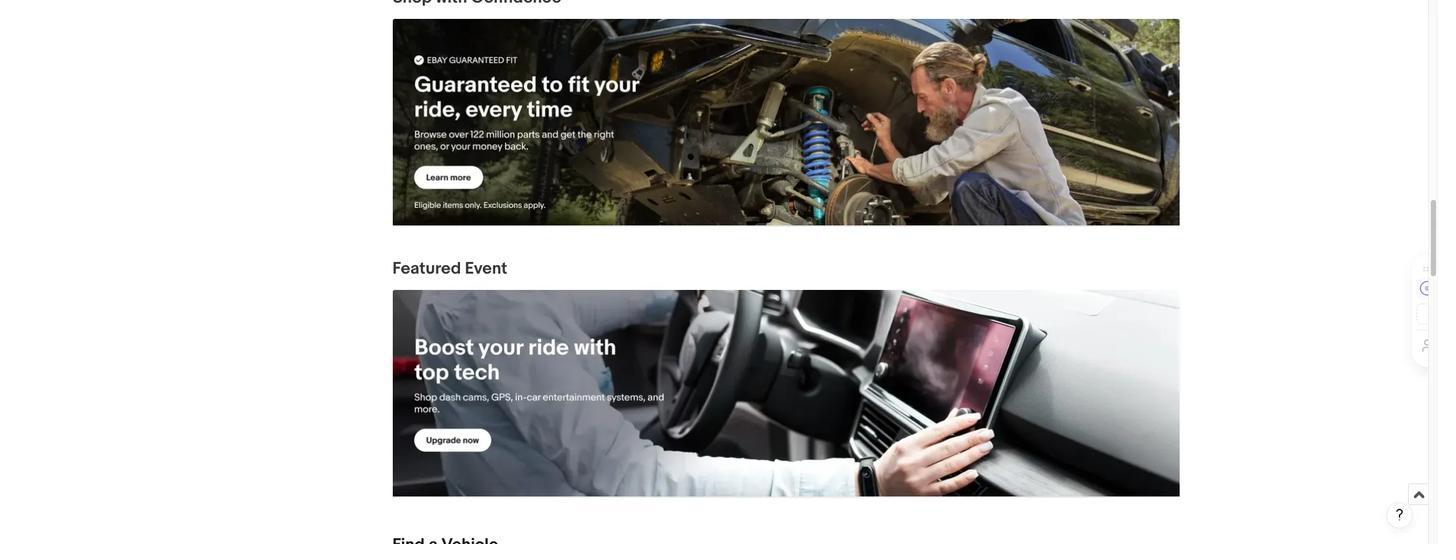 Task type: describe. For each thing, give the bounding box(es) containing it.
featured event
[[392, 259, 507, 279]]

help, opens dialogs image
[[1393, 509, 1406, 522]]

guaranteed to fit your ride, every time image
[[392, 19, 1179, 226]]



Task type: vqa. For each thing, say whether or not it's contained in the screenshot.
optimizing and promoting your listings
no



Task type: locate. For each thing, give the bounding box(es) containing it.
event
[[465, 259, 507, 279]]

featured
[[392, 259, 461, 279]]

boost your ride with top tech image
[[392, 290, 1179, 497]]

None text field
[[392, 19, 1179, 227]]

None text field
[[392, 290, 1179, 498]]



